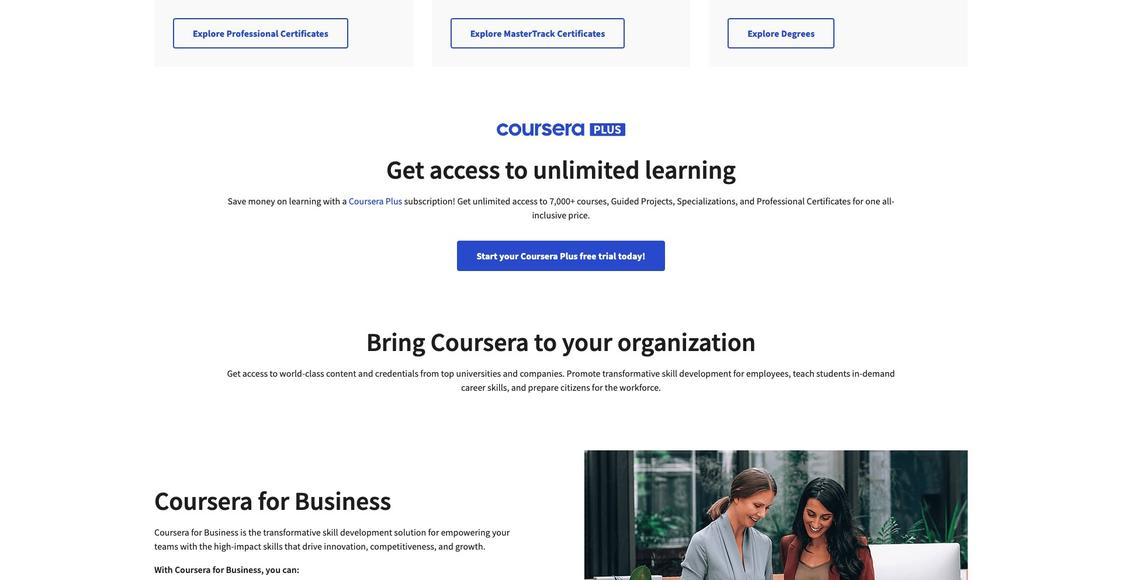 Task type: locate. For each thing, give the bounding box(es) containing it.
with right teams
[[180, 541, 197, 552]]

with inside coursera for business is the transformative skill development solution for empowering your teams with the high-impact skills that drive innovation, competitiveness, and growth.
[[180, 541, 197, 552]]

with left a
[[323, 195, 340, 207]]

for inside save money on learning with a coursera plus subscription! get unlimited access to 7,000+ courses, guided projects, specializations, and professional certificates for one all- inclusive price.
[[853, 195, 864, 207]]

plus
[[386, 195, 402, 207], [560, 250, 578, 262]]

coursera
[[349, 195, 384, 207], [521, 250, 558, 262], [430, 326, 529, 358], [154, 485, 253, 517], [154, 527, 189, 538], [175, 564, 211, 576]]

2 horizontal spatial access
[[512, 195, 538, 207]]

0 vertical spatial transformative
[[602, 368, 660, 379]]

0 horizontal spatial access
[[242, 368, 268, 379]]

certificates
[[280, 27, 328, 39], [557, 27, 605, 39], [807, 195, 851, 207]]

1 horizontal spatial professional
[[757, 195, 805, 207]]

the
[[605, 382, 618, 393], [248, 527, 261, 538], [199, 541, 212, 552]]

plus left subscription!
[[386, 195, 402, 207]]

business for coursera for business is the transformative skill development solution for empowering your teams with the high-impact skills that drive innovation, competitiveness, and growth.
[[204, 527, 238, 538]]

0 horizontal spatial professional
[[226, 27, 278, 39]]

1 horizontal spatial plus
[[560, 250, 578, 262]]

content
[[326, 368, 356, 379]]

start your coursera plus free trial today! link
[[457, 241, 665, 271]]

get for unlimited
[[386, 154, 424, 186]]

0 horizontal spatial with
[[180, 541, 197, 552]]

and right specializations,
[[740, 195, 755, 207]]

0 vertical spatial learning
[[645, 154, 736, 186]]

1 vertical spatial skill
[[323, 527, 338, 538]]

explore
[[193, 27, 224, 39], [470, 27, 502, 39], [748, 27, 779, 39]]

and down the empowering
[[438, 541, 453, 552]]

2 vertical spatial your
[[492, 527, 510, 538]]

unlimited up start
[[473, 195, 510, 207]]

2 vertical spatial get
[[227, 368, 241, 379]]

for down high-
[[213, 564, 224, 576]]

top
[[441, 368, 454, 379]]

high-
[[214, 541, 234, 552]]

unlimited
[[533, 154, 640, 186], [473, 195, 510, 207]]

0 horizontal spatial certificates
[[280, 27, 328, 39]]

with coursera for business, you can:
[[154, 564, 299, 576]]

0 vertical spatial business
[[294, 485, 391, 517]]

1 vertical spatial business
[[204, 527, 238, 538]]

0 vertical spatial professional
[[226, 27, 278, 39]]

transformative
[[602, 368, 660, 379], [263, 527, 321, 538]]

impact
[[234, 541, 261, 552]]

money
[[248, 195, 275, 207]]

competitiveness,
[[370, 541, 436, 552]]

1 horizontal spatial explore
[[470, 27, 502, 39]]

start your coursera plus free trial today! button
[[457, 241, 665, 271]]

to inside save money on learning with a coursera plus subscription! get unlimited access to 7,000+ courses, guided projects, specializations, and professional certificates for one all- inclusive price.
[[539, 195, 548, 207]]

access
[[429, 154, 500, 186], [512, 195, 538, 207], [242, 368, 268, 379]]

1 vertical spatial transformative
[[263, 527, 321, 538]]

from
[[420, 368, 439, 379]]

2 horizontal spatial explore
[[748, 27, 779, 39]]

0 horizontal spatial learning
[[289, 195, 321, 207]]

your right start
[[499, 250, 519, 262]]

access up subscription!
[[429, 154, 500, 186]]

explore professional certificates
[[193, 27, 328, 39]]

explore for explore mastertrack certificates
[[470, 27, 502, 39]]

your up promote
[[562, 326, 612, 358]]

coursera for business is the transformative skill development solution for empowering your teams with the high-impact skills that drive innovation, competitiveness, and growth.
[[154, 527, 510, 552]]

get
[[386, 154, 424, 186], [457, 195, 471, 207], [227, 368, 241, 379]]

the right is
[[248, 527, 261, 538]]

2 horizontal spatial the
[[605, 382, 618, 393]]

1 vertical spatial access
[[512, 195, 538, 207]]

0 vertical spatial development
[[679, 368, 731, 379]]

drive
[[302, 541, 322, 552]]

1 vertical spatial learning
[[289, 195, 321, 207]]

to for unlimited
[[505, 154, 528, 186]]

0 vertical spatial skill
[[662, 368, 677, 379]]

with
[[154, 564, 173, 576]]

learning
[[645, 154, 736, 186], [289, 195, 321, 207]]

with
[[323, 195, 340, 207], [180, 541, 197, 552]]

companies.
[[520, 368, 565, 379]]

business,
[[226, 564, 264, 576]]

and up skills,
[[503, 368, 518, 379]]

certificates inside save money on learning with a coursera plus subscription! get unlimited access to 7,000+ courses, guided projects, specializations, and professional certificates for one all- inclusive price.
[[807, 195, 851, 207]]

teams
[[154, 541, 178, 552]]

1 horizontal spatial the
[[248, 527, 261, 538]]

business for coursera for business
[[294, 485, 391, 517]]

0 horizontal spatial development
[[340, 527, 392, 538]]

your
[[499, 250, 519, 262], [562, 326, 612, 358], [492, 527, 510, 538]]

0 vertical spatial your
[[499, 250, 519, 262]]

coursera inside button
[[521, 250, 558, 262]]

access inside save money on learning with a coursera plus subscription! get unlimited access to 7,000+ courses, guided projects, specializations, and professional certificates for one all- inclusive price.
[[512, 195, 538, 207]]

certificates for explore mastertrack certificates
[[557, 27, 605, 39]]

1 vertical spatial development
[[340, 527, 392, 538]]

1 horizontal spatial certificates
[[557, 27, 605, 39]]

2 vertical spatial access
[[242, 368, 268, 379]]

coursera down "inclusive"
[[521, 250, 558, 262]]

coursera right a
[[349, 195, 384, 207]]

bring
[[366, 326, 425, 358]]

1 horizontal spatial get
[[386, 154, 424, 186]]

you
[[266, 564, 281, 576]]

1 horizontal spatial access
[[429, 154, 500, 186]]

to
[[505, 154, 528, 186], [539, 195, 548, 207], [534, 326, 557, 358], [270, 368, 278, 379]]

business up high-
[[204, 527, 238, 538]]

and
[[740, 195, 755, 207], [358, 368, 373, 379], [503, 368, 518, 379], [511, 382, 526, 393], [438, 541, 453, 552]]

access up "inclusive"
[[512, 195, 538, 207]]

career
[[461, 382, 486, 393]]

1 vertical spatial with
[[180, 541, 197, 552]]

0 horizontal spatial explore
[[193, 27, 224, 39]]

3 explore from the left
[[748, 27, 779, 39]]

transformative inside coursera for business is the transformative skill development solution for empowering your teams with the high-impact skills that drive innovation, competitiveness, and growth.
[[263, 527, 321, 538]]

0 horizontal spatial the
[[199, 541, 212, 552]]

0 horizontal spatial get
[[227, 368, 241, 379]]

your right the empowering
[[492, 527, 510, 538]]

skill up innovation,
[[323, 527, 338, 538]]

0 vertical spatial access
[[429, 154, 500, 186]]

1 horizontal spatial development
[[679, 368, 731, 379]]

get for world-
[[227, 368, 241, 379]]

1 vertical spatial unlimited
[[473, 195, 510, 207]]

for up skills
[[258, 485, 289, 517]]

for right solution
[[428, 527, 439, 538]]

plus left free
[[560, 250, 578, 262]]

innovation,
[[324, 541, 368, 552]]

1 vertical spatial professional
[[757, 195, 805, 207]]

the left high-
[[199, 541, 212, 552]]

1 explore from the left
[[193, 27, 224, 39]]

0 horizontal spatial plus
[[386, 195, 402, 207]]

2 explore from the left
[[470, 27, 502, 39]]

coursera plus link
[[349, 195, 402, 207]]

development inside the get access to world-class content and credentials from top universities and companies. promote transformative skill development for employees, teach students in-demand career skills, and prepare citizens for the workforce.
[[679, 368, 731, 379]]

the left workforce. on the bottom right of page
[[605, 382, 618, 393]]

transformative up workforce. on the bottom right of page
[[602, 368, 660, 379]]

1 vertical spatial get
[[457, 195, 471, 207]]

1 vertical spatial the
[[248, 527, 261, 538]]

for
[[853, 195, 864, 207], [733, 368, 744, 379], [592, 382, 603, 393], [258, 485, 289, 517], [191, 527, 202, 538], [428, 527, 439, 538], [213, 564, 224, 576]]

0 horizontal spatial business
[[204, 527, 238, 538]]

1 horizontal spatial transformative
[[602, 368, 660, 379]]

and right skills,
[[511, 382, 526, 393]]

skill inside coursera for business is the transformative skill development solution for empowering your teams with the high-impact skills that drive innovation, competitiveness, and growth.
[[323, 527, 338, 538]]

0 vertical spatial unlimited
[[533, 154, 640, 186]]

and inside save money on learning with a coursera plus subscription! get unlimited access to 7,000+ courses, guided projects, specializations, and professional certificates for one all- inclusive price.
[[740, 195, 755, 207]]

0 vertical spatial the
[[605, 382, 618, 393]]

get inside save money on learning with a coursera plus subscription! get unlimited access to 7,000+ courses, guided projects, specializations, and professional certificates for one all- inclusive price.
[[457, 195, 471, 207]]

and right the content
[[358, 368, 373, 379]]

students
[[816, 368, 850, 379]]

for down promote
[[592, 382, 603, 393]]

skill
[[662, 368, 677, 379], [323, 527, 338, 538]]

development up innovation,
[[340, 527, 392, 538]]

professional
[[226, 27, 278, 39], [757, 195, 805, 207]]

1 horizontal spatial skill
[[662, 368, 677, 379]]

0 vertical spatial get
[[386, 154, 424, 186]]

get inside the get access to world-class content and credentials from top universities and companies. promote transformative skill development for employees, teach students in-demand career skills, and prepare citizens for the workforce.
[[227, 368, 241, 379]]

1 horizontal spatial business
[[294, 485, 391, 517]]

coursera for business
[[154, 485, 391, 517]]

skills,
[[487, 382, 509, 393]]

learning inside save money on learning with a coursera plus subscription! get unlimited access to 7,000+ courses, guided projects, specializations, and professional certificates for one all- inclusive price.
[[289, 195, 321, 207]]

business up coursera for business is the transformative skill development solution for empowering your teams with the high-impact skills that drive innovation, competitiveness, and growth.
[[294, 485, 391, 517]]

1 vertical spatial plus
[[560, 250, 578, 262]]

explore professional certificates button
[[173, 18, 348, 48]]

development down organization
[[679, 368, 731, 379]]

unlimited inside save money on learning with a coursera plus subscription! get unlimited access to 7,000+ courses, guided projects, specializations, and professional certificates for one all- inclusive price.
[[473, 195, 510, 207]]

on
[[277, 195, 287, 207]]

unlimited up courses,
[[533, 154, 640, 186]]

with inside save money on learning with a coursera plus subscription! get unlimited access to 7,000+ courses, guided projects, specializations, and professional certificates for one all- inclusive price.
[[323, 195, 340, 207]]

0 horizontal spatial skill
[[323, 527, 338, 538]]

business
[[294, 485, 391, 517], [204, 527, 238, 538]]

learning up specializations,
[[645, 154, 736, 186]]

0 vertical spatial with
[[323, 195, 340, 207]]

1 horizontal spatial with
[[323, 195, 340, 207]]

access left world-
[[242, 368, 268, 379]]

explore professional certificates link
[[173, 18, 348, 48]]

class
[[305, 368, 324, 379]]

0 vertical spatial plus
[[386, 195, 402, 207]]

your inside coursera for business is the transformative skill development solution for empowering your teams with the high-impact skills that drive innovation, competitiveness, and growth.
[[492, 527, 510, 538]]

universities
[[456, 368, 501, 379]]

access inside the get access to world-class content and credentials from top universities and companies. promote transformative skill development for employees, teach students in-demand career skills, and prepare citizens for the workforce.
[[242, 368, 268, 379]]

transformative inside the get access to world-class content and credentials from top universities and companies. promote transformative skill development for employees, teach students in-demand career skills, and prepare citizens for the workforce.
[[602, 368, 660, 379]]

1 vertical spatial your
[[562, 326, 612, 358]]

transformative up that
[[263, 527, 321, 538]]

get access to world-class content and credentials from top universities and companies. promote transformative skill development for employees, teach students in-demand career skills, and prepare citizens for the workforce.
[[227, 368, 895, 393]]

skill inside the get access to world-class content and credentials from top universities and companies. promote transformative skill development for employees, teach students in-demand career skills, and prepare citizens for the workforce.
[[662, 368, 677, 379]]

2 horizontal spatial certificates
[[807, 195, 851, 207]]

coursera up teams
[[154, 527, 189, 538]]

skill down organization
[[662, 368, 677, 379]]

is
[[240, 527, 246, 538]]

learning right on
[[289, 195, 321, 207]]

development
[[679, 368, 731, 379], [340, 527, 392, 538]]

2 horizontal spatial get
[[457, 195, 471, 207]]

0 horizontal spatial transformative
[[263, 527, 321, 538]]

to inside the get access to world-class content and credentials from top universities and companies. promote transformative skill development for employees, teach students in-demand career skills, and prepare citizens for the workforce.
[[270, 368, 278, 379]]

7,000+
[[549, 195, 575, 207]]

0 horizontal spatial unlimited
[[473, 195, 510, 207]]

for left one
[[853, 195, 864, 207]]

business inside coursera for business is the transformative skill development solution for empowering your teams with the high-impact skills that drive innovation, competitiveness, and growth.
[[204, 527, 238, 538]]

to for world-
[[270, 368, 278, 379]]



Task type: describe. For each thing, give the bounding box(es) containing it.
save money on learning with a coursera plus subscription! get unlimited access to 7,000+ courses, guided projects, specializations, and professional certificates for one all- inclusive price.
[[228, 195, 894, 221]]

explore mastertrack certificates button
[[450, 18, 625, 48]]

your inside button
[[499, 250, 519, 262]]

for left is
[[191, 527, 202, 538]]

certificates for explore professional certificates
[[280, 27, 328, 39]]

world-
[[280, 368, 305, 379]]

organization
[[617, 326, 756, 358]]

free
[[580, 250, 597, 262]]

mastertrack
[[504, 27, 555, 39]]

guided
[[611, 195, 639, 207]]

plus inside button
[[560, 250, 578, 262]]

coursera for business image
[[584, 451, 968, 580]]

1 horizontal spatial learning
[[645, 154, 736, 186]]

today!
[[618, 250, 645, 262]]

empowering
[[441, 527, 490, 538]]

explore for explore professional certificates
[[193, 27, 224, 39]]

growth.
[[455, 541, 485, 552]]

demand
[[862, 368, 895, 379]]

can:
[[282, 564, 299, 576]]

get access to unlimited learning
[[386, 154, 736, 186]]

the inside the get access to world-class content and credentials from top universities and companies. promote transformative skill development for employees, teach students in-demand career skills, and prepare citizens for the workforce.
[[605, 382, 618, 393]]

citizens
[[560, 382, 590, 393]]

degrees
[[781, 27, 815, 39]]

inclusive
[[532, 209, 566, 221]]

coursera inside coursera for business is the transformative skill development solution for empowering your teams with the high-impact skills that drive innovation, competitiveness, and growth.
[[154, 527, 189, 538]]

professional inside button
[[226, 27, 278, 39]]

price.
[[568, 209, 590, 221]]

coursera plus image
[[497, 123, 625, 136]]

all-
[[882, 195, 894, 207]]

for left employees,
[[733, 368, 744, 379]]

coursera up high-
[[154, 485, 253, 517]]

start your coursera plus free trial today!
[[477, 250, 645, 262]]

skills
[[263, 541, 283, 552]]

coursera up universities
[[430, 326, 529, 358]]

explore degrees
[[748, 27, 815, 39]]

bring coursera to your organization
[[366, 326, 756, 358]]

trial
[[598, 250, 616, 262]]

coursera inside save money on learning with a coursera plus subscription! get unlimited access to 7,000+ courses, guided projects, specializations, and professional certificates for one all- inclusive price.
[[349, 195, 384, 207]]

1 horizontal spatial unlimited
[[533, 154, 640, 186]]

start
[[477, 250, 497, 262]]

teach
[[793, 368, 814, 379]]

a
[[342, 195, 347, 207]]

subscription!
[[404, 195, 455, 207]]

specializations,
[[677, 195, 738, 207]]

workforce.
[[619, 382, 661, 393]]

that
[[284, 541, 300, 552]]

to for your
[[534, 326, 557, 358]]

plus inside save money on learning with a coursera plus subscription! get unlimited access to 7,000+ courses, guided projects, specializations, and professional certificates for one all- inclusive price.
[[386, 195, 402, 207]]

explore mastertrack certificates link
[[450, 18, 625, 48]]

explore degrees button
[[728, 18, 835, 48]]

solution
[[394, 527, 426, 538]]

and inside coursera for business is the transformative skill development solution for empowering your teams with the high-impact skills that drive innovation, competitiveness, and growth.
[[438, 541, 453, 552]]

employees,
[[746, 368, 791, 379]]

2 vertical spatial the
[[199, 541, 212, 552]]

professional inside save money on learning with a coursera plus subscription! get unlimited access to 7,000+ courses, guided projects, specializations, and professional certificates for one all- inclusive price.
[[757, 195, 805, 207]]

projects,
[[641, 195, 675, 207]]

explore degrees link
[[728, 18, 835, 48]]

prepare
[[528, 382, 559, 393]]

in-
[[852, 368, 862, 379]]

access for world-
[[242, 368, 268, 379]]

save
[[228, 195, 246, 207]]

development inside coursera for business is the transformative skill development solution for empowering your teams with the high-impact skills that drive innovation, competitiveness, and growth.
[[340, 527, 392, 538]]

promote
[[567, 368, 600, 379]]

explore mastertrack certificates
[[470, 27, 605, 39]]

credentials
[[375, 368, 418, 379]]

access for unlimited
[[429, 154, 500, 186]]

one
[[865, 195, 880, 207]]

courses,
[[577, 195, 609, 207]]

explore for explore degrees
[[748, 27, 779, 39]]

coursera right with
[[175, 564, 211, 576]]



Task type: vqa. For each thing, say whether or not it's contained in the screenshot.
$9.99
no



